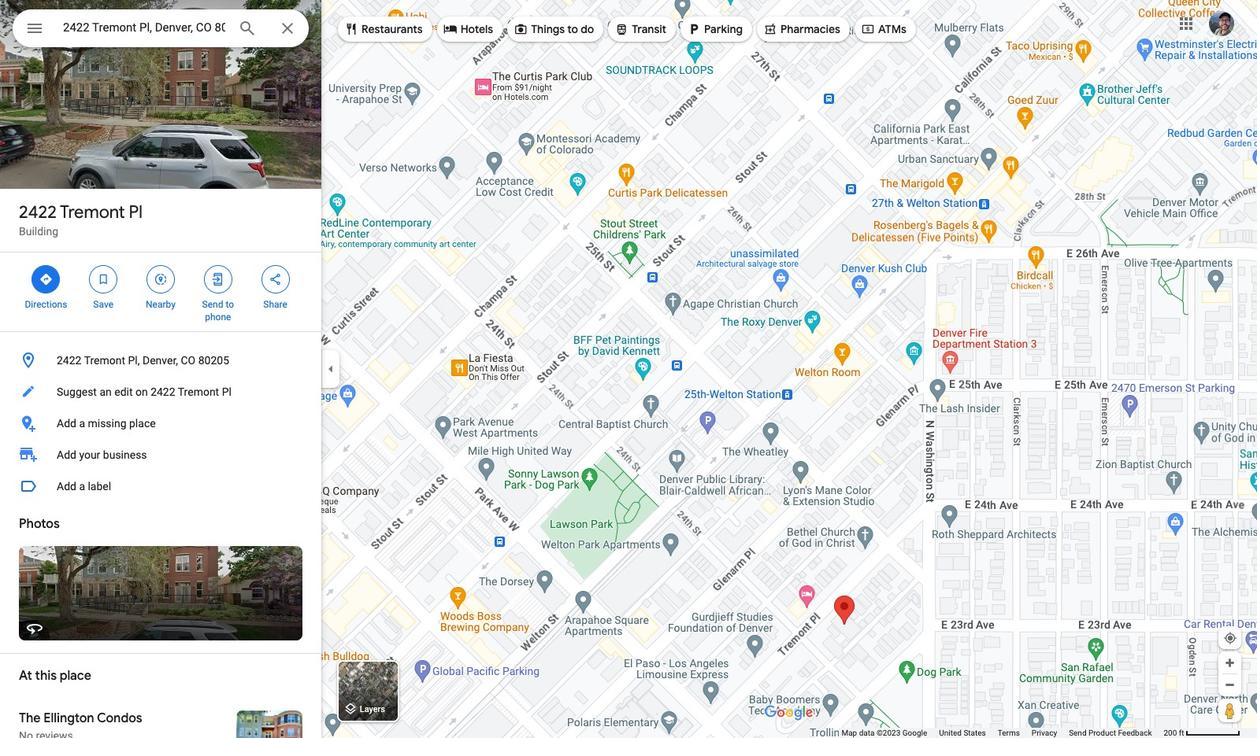 Task type: vqa. For each thing, say whether or not it's contained in the screenshot.
Las
no



Task type: describe. For each thing, give the bounding box(es) containing it.
privacy button
[[1032, 729, 1057, 739]]

map
[[842, 729, 857, 738]]

phone
[[205, 312, 231, 323]]

2422 tremont pl building
[[19, 202, 143, 238]]

terms
[[998, 729, 1020, 738]]

add a missing place
[[57, 417, 156, 430]]

save
[[93, 299, 113, 310]]


[[861, 20, 875, 38]]

2422 Tremont Pl, Denver, CO 80205 field
[[13, 9, 309, 47]]

2422 tremont pl main content
[[0, 0, 321, 739]]

photos
[[19, 517, 60, 532]]

send to phone
[[202, 299, 234, 323]]

add for add a missing place
[[57, 417, 76, 430]]

2422 tremont pl, denver, co 80205
[[57, 354, 229, 367]]

actions for 2422 tremont pl region
[[0, 253, 321, 332]]

2422 tremont pl, denver, co 80205 button
[[0, 345, 321, 376]]

 button
[[13, 9, 57, 50]]


[[763, 20, 777, 38]]

parking
[[704, 22, 743, 36]]

do
[[581, 22, 594, 36]]

privacy
[[1032, 729, 1057, 738]]

2422 inside suggest an edit on 2422 tremont pl button
[[151, 386, 175, 399]]


[[154, 271, 168, 288]]

show street view coverage image
[[1218, 699, 1241, 723]]

ft
[[1179, 729, 1184, 738]]

ellington
[[44, 711, 94, 727]]


[[268, 271, 282, 288]]

none field inside the 2422 tremont pl, denver, co 80205 field
[[63, 18, 225, 37]]

label
[[88, 480, 111, 493]]

to inside send to phone
[[226, 299, 234, 310]]

transit
[[632, 22, 666, 36]]

a for label
[[79, 480, 85, 493]]

zoom in image
[[1224, 658, 1236, 670]]

at
[[19, 669, 32, 684]]

©2023
[[877, 729, 900, 738]]

 search field
[[13, 9, 309, 50]]

add a label button
[[0, 471, 321, 503]]

send for send to phone
[[202, 299, 223, 310]]


[[514, 20, 528, 38]]

terms button
[[998, 729, 1020, 739]]


[[25, 17, 44, 39]]

add your business
[[57, 449, 147, 462]]

 pharmacies
[[763, 20, 840, 38]]

your
[[79, 449, 100, 462]]

a for missing
[[79, 417, 85, 430]]

google account: cj baylor  
(christian.baylor@adept.ai) image
[[1209, 11, 1234, 36]]

nearby
[[146, 299, 176, 310]]

add a label
[[57, 480, 111, 493]]

send for send product feedback
[[1069, 729, 1087, 738]]

footer inside google maps element
[[842, 729, 1164, 739]]

map data ©2023 google
[[842, 729, 927, 738]]

missing
[[88, 417, 126, 430]]

product
[[1089, 729, 1116, 738]]

2422 for pl
[[19, 202, 57, 224]]

 parking
[[687, 20, 743, 38]]

send product feedback button
[[1069, 729, 1152, 739]]

zoom out image
[[1224, 680, 1236, 692]]

hotels
[[461, 22, 493, 36]]

tremont for pl,
[[84, 354, 125, 367]]

add your business link
[[0, 440, 321, 471]]



Task type: locate. For each thing, give the bounding box(es) containing it.
footer containing map data ©2023 google
[[842, 729, 1164, 739]]

suggest an edit on 2422 tremont pl
[[57, 386, 231, 399]]

200 ft button
[[1164, 729, 1241, 738]]

1 horizontal spatial place
[[129, 417, 156, 430]]

1 vertical spatial a
[[79, 480, 85, 493]]

1 vertical spatial send
[[1069, 729, 1087, 738]]


[[39, 271, 53, 288]]

layers
[[360, 705, 385, 715]]

1 vertical spatial tremont
[[84, 354, 125, 367]]

atms
[[878, 22, 906, 36]]

united
[[939, 729, 962, 738]]

1 vertical spatial to
[[226, 299, 234, 310]]

1 a from the top
[[79, 417, 85, 430]]

pl inside button
[[222, 386, 231, 399]]

the ellington condos
[[19, 711, 142, 727]]

tremont inside 2422 tremont pl building
[[60, 202, 125, 224]]

an
[[100, 386, 112, 399]]

tremont up 
[[60, 202, 125, 224]]

0 horizontal spatial to
[[226, 299, 234, 310]]

place down on
[[129, 417, 156, 430]]

1 horizontal spatial send
[[1069, 729, 1087, 738]]

1 horizontal spatial pl
[[222, 386, 231, 399]]

a left label
[[79, 480, 85, 493]]

2422 inside 2422 tremont pl building
[[19, 202, 57, 224]]

0 horizontal spatial pl
[[129, 202, 143, 224]]

pl,
[[128, 354, 140, 367]]

1 horizontal spatial 2422
[[57, 354, 81, 367]]

feedback
[[1118, 729, 1152, 738]]

0 vertical spatial add
[[57, 417, 76, 430]]

on
[[135, 386, 148, 399]]


[[443, 20, 457, 38]]

2 add from the top
[[57, 449, 76, 462]]

 atms
[[861, 20, 906, 38]]

2422 inside 2422 tremont pl, denver, co 80205 button
[[57, 354, 81, 367]]

0 vertical spatial place
[[129, 417, 156, 430]]

place
[[129, 417, 156, 430], [60, 669, 91, 684]]

0 vertical spatial 2422
[[19, 202, 57, 224]]

2422 for pl,
[[57, 354, 81, 367]]

show your location image
[[1223, 632, 1237, 646]]

0 vertical spatial pl
[[129, 202, 143, 224]]

2 a from the top
[[79, 480, 85, 493]]

0 vertical spatial send
[[202, 299, 223, 310]]

0 horizontal spatial send
[[202, 299, 223, 310]]

2422
[[19, 202, 57, 224], [57, 354, 81, 367], [151, 386, 175, 399]]

a
[[79, 417, 85, 430], [79, 480, 85, 493]]

footer
[[842, 729, 1164, 739]]

0 horizontal spatial place
[[60, 669, 91, 684]]

1 horizontal spatial to
[[567, 22, 578, 36]]

200 ft
[[1164, 729, 1184, 738]]

tremont left pl,
[[84, 354, 125, 367]]

0 vertical spatial to
[[567, 22, 578, 36]]

add a missing place button
[[0, 408, 321, 440]]

send
[[202, 299, 223, 310], [1069, 729, 1087, 738]]

edit
[[114, 386, 133, 399]]

2422 up suggest
[[57, 354, 81, 367]]

 restaurants
[[344, 20, 423, 38]]

0 vertical spatial tremont
[[60, 202, 125, 224]]

add for add a label
[[57, 480, 76, 493]]


[[96, 271, 110, 288]]

1 add from the top
[[57, 417, 76, 430]]

pharmacies
[[781, 22, 840, 36]]

1 vertical spatial place
[[60, 669, 91, 684]]

united states
[[939, 729, 986, 738]]


[[687, 20, 701, 38]]

1 vertical spatial add
[[57, 449, 76, 462]]

share
[[263, 299, 287, 310]]

 things to do
[[514, 20, 594, 38]]

pl
[[129, 202, 143, 224], [222, 386, 231, 399]]

things
[[531, 22, 565, 36]]

80205
[[198, 354, 229, 367]]

add down suggest
[[57, 417, 76, 430]]

2422 up building
[[19, 202, 57, 224]]

2 vertical spatial add
[[57, 480, 76, 493]]

send left product
[[1069, 729, 1087, 738]]

2 vertical spatial 2422
[[151, 386, 175, 399]]

200
[[1164, 729, 1177, 738]]


[[344, 20, 358, 38]]

send product feedback
[[1069, 729, 1152, 738]]

a left the missing
[[79, 417, 85, 430]]

business
[[103, 449, 147, 462]]

pl inside 2422 tremont pl building
[[129, 202, 143, 224]]

this
[[35, 669, 57, 684]]

send inside send to phone
[[202, 299, 223, 310]]

0 vertical spatial a
[[79, 417, 85, 430]]

add
[[57, 417, 76, 430], [57, 449, 76, 462], [57, 480, 76, 493]]

data
[[859, 729, 875, 738]]

united states button
[[939, 729, 986, 739]]

google maps element
[[0, 0, 1257, 739]]


[[615, 20, 629, 38]]

1 vertical spatial 2422
[[57, 354, 81, 367]]

2 horizontal spatial 2422
[[151, 386, 175, 399]]

the ellington condos link
[[0, 699, 321, 739]]

2422 right on
[[151, 386, 175, 399]]

states
[[964, 729, 986, 738]]

denver,
[[143, 354, 178, 367]]

restaurants
[[362, 22, 423, 36]]

suggest
[[57, 386, 97, 399]]

None field
[[63, 18, 225, 37]]

2 vertical spatial tremont
[[178, 386, 219, 399]]

place right this
[[60, 669, 91, 684]]

send inside "button"
[[1069, 729, 1087, 738]]

tremont for pl
[[60, 202, 125, 224]]

add for add your business
[[57, 449, 76, 462]]

condos
[[97, 711, 142, 727]]

co
[[181, 354, 196, 367]]

send up phone
[[202, 299, 223, 310]]

tremont down co
[[178, 386, 219, 399]]

collapse side panel image
[[322, 361, 339, 378]]

add left 'your' in the bottom of the page
[[57, 449, 76, 462]]

the
[[19, 711, 41, 727]]

directions
[[25, 299, 67, 310]]

tremont
[[60, 202, 125, 224], [84, 354, 125, 367], [178, 386, 219, 399]]

1 vertical spatial pl
[[222, 386, 231, 399]]

 transit
[[615, 20, 666, 38]]

to up phone
[[226, 299, 234, 310]]

at this place
[[19, 669, 91, 684]]

0 horizontal spatial 2422
[[19, 202, 57, 224]]

building
[[19, 225, 58, 238]]

add left label
[[57, 480, 76, 493]]

3 add from the top
[[57, 480, 76, 493]]

google
[[902, 729, 927, 738]]

to left do
[[567, 22, 578, 36]]

to
[[567, 22, 578, 36], [226, 299, 234, 310]]


[[211, 271, 225, 288]]

place inside button
[[129, 417, 156, 430]]

to inside  things to do
[[567, 22, 578, 36]]

suggest an edit on 2422 tremont pl button
[[0, 376, 321, 408]]

 hotels
[[443, 20, 493, 38]]



